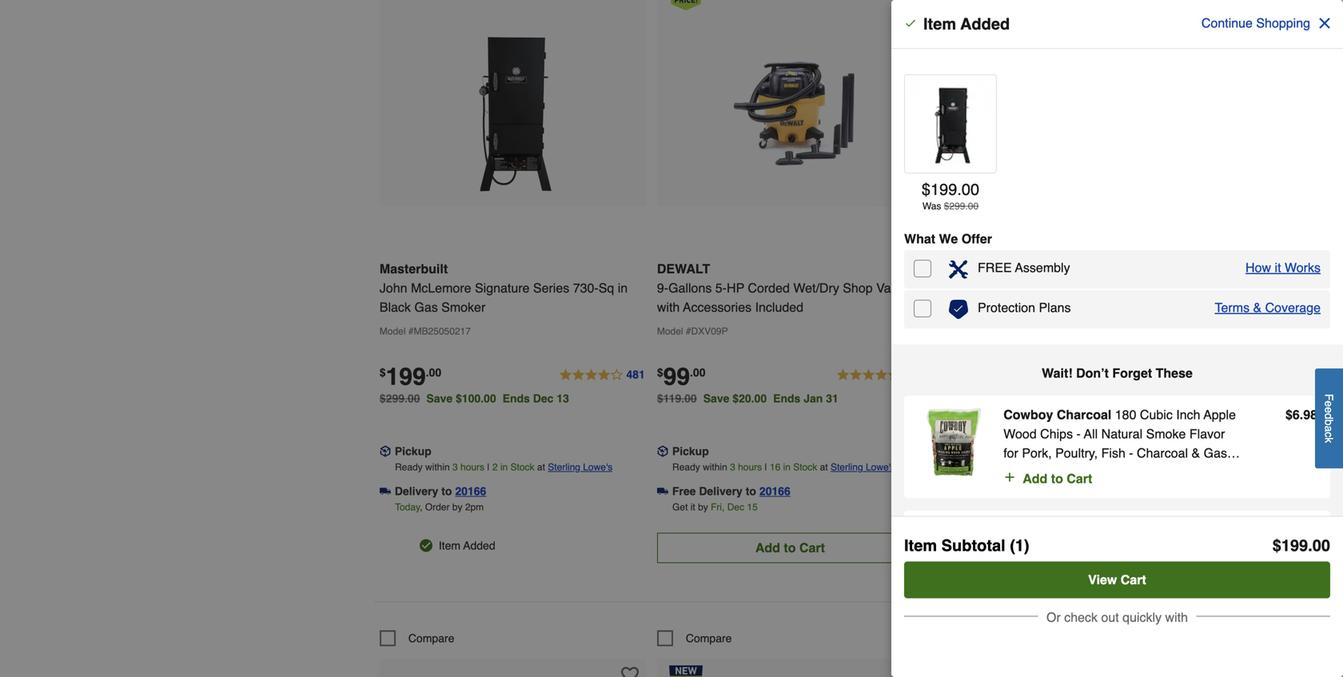 Task type: vqa. For each thing, say whether or not it's contained in the screenshot.
A modern kitchen with a breakfast bar, stainless steel appliances and pendant lights. Image
no



Task type: locate. For each thing, give the bounding box(es) containing it.
free
[[673, 485, 696, 498], [950, 485, 974, 498]]

- right the fish
[[1130, 446, 1134, 461]]

get
[[673, 502, 688, 513], [950, 502, 966, 513]]

with inside moen renzo chrome single handle pull-out kitchen faucet with deck plate
[[978, 322, 1000, 337]]

pickup image down $119.00
[[657, 446, 669, 457]]

0 horizontal spatial delivery
[[395, 485, 439, 498]]

3 for 3
[[1008, 462, 1013, 473]]

product image up $ 199 .00 was $ 299 .00
[[909, 82, 995, 168]]

delivery up ,
[[395, 485, 439, 498]]

dxv09p
[[691, 326, 728, 337]]

2 horizontal spatial hours
[[1016, 462, 1040, 473]]

1 horizontal spatial pickup
[[673, 445, 709, 458]]

chrome
[[975, 303, 1021, 318]]

1 horizontal spatial added
[[961, 15, 1010, 33]]

.00 for $299.00
[[426, 366, 442, 379]]

installation
[[1020, 421, 1080, 434]]

20166 up "2pm"
[[455, 485, 487, 498]]

item added down "2pm"
[[439, 539, 496, 552]]

0 horizontal spatial pickup
[[395, 445, 432, 458]]

1 vertical spatial $ 199 .00
[[1273, 537, 1331, 555]]

2 20166 button from the left
[[760, 483, 791, 499]]

0 vertical spatial out
[[1133, 303, 1151, 318]]

1 horizontal spatial gas
[[1204, 446, 1228, 461]]

2 3 from the left
[[730, 462, 736, 473]]

0 horizontal spatial ready
[[395, 462, 423, 473]]

get up item subtotal (1)
[[950, 502, 966, 513]]

2 at from the left
[[820, 462, 828, 473]]

- left the "all"
[[1077, 427, 1081, 441]]

ends jan 31 element
[[773, 392, 845, 405]]

hours left 16
[[738, 462, 762, 473]]

free up get it by fri, dec 15
[[673, 485, 696, 498]]

1 horizontal spatial sterling
[[831, 462, 864, 473]]

0 horizontal spatial at
[[537, 462, 545, 473]]

it for get
[[691, 502, 696, 513]]

1 stock from the left
[[511, 462, 535, 473]]

1 horizontal spatial 15
[[1025, 502, 1036, 513]]

all
[[1084, 427, 1098, 441]]

1 horizontal spatial with
[[978, 322, 1000, 337]]

0 horizontal spatial free
[[673, 485, 696, 498]]

# down black
[[409, 326, 414, 337]]

199 inside $ 199 .00 was $ 299 .00
[[931, 180, 958, 199]]

&
[[1254, 300, 1262, 315], [1192, 446, 1201, 461]]

$ for 'actual price $99.00' element
[[657, 366, 664, 379]]

product image
[[909, 82, 995, 168], [917, 405, 991, 479]]

continue shopping
[[1202, 16, 1311, 30]]

& down flavor
[[1192, 446, 1201, 461]]

by down free delivery to 20166
[[698, 502, 708, 513]]

2 get from the left
[[950, 502, 966, 513]]

sterling lowe's button down 31
[[831, 459, 896, 475]]

1 ends from the left
[[503, 392, 530, 405]]

free inside free delivery to 20166 get it by fri, dec 15
[[950, 485, 974, 498]]

1 free from the left
[[673, 485, 696, 498]]

pickup for free
[[673, 445, 709, 458]]

mb25050217
[[414, 326, 471, 337]]

gas
[[415, 300, 438, 315], [1204, 446, 1228, 461]]

# for with
[[686, 326, 691, 337]]

cart inside view cart button
[[1121, 573, 1147, 587]]

out left the kitchen
[[1133, 303, 1151, 318]]

get down free delivery to 20166
[[673, 502, 688, 513]]

1 horizontal spatial add
[[1023, 471, 1048, 486]]

free delivery to 20166 get it by fri, dec 15
[[950, 485, 1068, 513]]

2 model from the left
[[657, 326, 683, 337]]

item added right checkmark icon
[[924, 15, 1010, 33]]

faucet
[[935, 322, 974, 337]]

0 horizontal spatial 20166 button
[[455, 483, 487, 499]]

model # mb25050217
[[380, 326, 471, 337]]

0 horizontal spatial add to cart
[[756, 541, 825, 555]]

model down black
[[380, 326, 406, 337]]

3 up free delivery to 20166
[[730, 462, 736, 473]]

add right plus icon
[[1023, 471, 1048, 486]]

with down '9-'
[[657, 300, 680, 315]]

with down chrome
[[978, 322, 1000, 337]]

1 3 from the left
[[453, 462, 458, 473]]

1 horizontal spatial dec
[[728, 502, 745, 513]]

pickup right pickup image
[[395, 445, 432, 458]]

20166 down compatible
[[1037, 485, 1068, 498]]

730-
[[573, 281, 599, 296]]

john
[[380, 281, 407, 296]]

$ 199 .00
[[380, 363, 442, 391], [1273, 537, 1331, 555]]

2 # from the left
[[686, 326, 691, 337]]

2 horizontal spatial delivery
[[977, 485, 1020, 498]]

dec down plus icon
[[1005, 502, 1022, 513]]

0 vertical spatial $ 199 .00
[[380, 363, 442, 391]]

truck filled image left free delivery to 20166
[[657, 486, 669, 497]]

e up 'd'
[[1323, 401, 1336, 407]]

delivery for free delivery to 20166 get it by fri, dec 15
[[977, 485, 1020, 498]]

with
[[657, 300, 680, 315], [978, 322, 1000, 337], [1166, 610, 1188, 625]]

sterling lowe's button down 13
[[548, 459, 613, 475]]

sterling lowe's button for delivery to 20166
[[548, 459, 613, 475]]

2 pickup image from the left
[[935, 446, 946, 457]]

1 horizontal spatial ready
[[673, 462, 700, 473]]

wet/dry
[[794, 281, 840, 296]]

2 free from the left
[[950, 485, 974, 498]]

1 vertical spatial add
[[756, 541, 781, 555]]

0 vertical spatial gas
[[415, 300, 438, 315]]

3 stock from the left
[[1066, 462, 1090, 473]]

3 for 16
[[730, 462, 736, 473]]

item right yes image
[[439, 539, 461, 552]]

3 up "delivery to 20166"
[[453, 462, 458, 473]]

1 horizontal spatial by
[[698, 502, 708, 513]]

1 save from the left
[[427, 392, 453, 405]]

a
[[1323, 426, 1336, 432]]

truck filled image
[[380, 486, 391, 497], [657, 486, 669, 497]]

1 horizontal spatial #
[[686, 326, 691, 337]]

sterling down 31
[[831, 462, 864, 473]]

in for ready within 3 hours | 16 in stock at sterling lowe's
[[783, 462, 791, 473]]

gas inside masterbuilt john mclemore signature series 730-sq in black gas smoker
[[415, 300, 438, 315]]

smoke
[[1147, 427, 1186, 441]]

out right 'check'
[[1102, 610, 1119, 625]]

0 horizontal spatial #
[[409, 326, 414, 337]]

fish
[[1102, 446, 1126, 461]]

terms & coverage button
[[1215, 298, 1321, 318]]

gallons
[[669, 281, 712, 296]]

2 horizontal spatial save
[[982, 392, 1008, 405]]

moen renzo chrome single handle pull-out kitchen faucet with deck plate
[[935, 284, 1197, 337]]

fri, down free delivery to 20166
[[711, 502, 725, 513]]

hours
[[461, 462, 485, 473], [738, 462, 762, 473], [1016, 462, 1040, 473]]

1 horizontal spatial 20166 button
[[760, 483, 791, 499]]

sterling down 13
[[548, 462, 581, 473]]

2 4.5 stars image from the left
[[1108, 366, 1201, 385]]

dec down free delivery to 20166
[[728, 502, 745, 513]]

sponsored
[[935, 261, 989, 274]]

handle
[[1064, 303, 1104, 318]]

1 vertical spatial added
[[464, 539, 496, 552]]

2 fri, from the left
[[989, 502, 1003, 513]]

heart outline image
[[621, 667, 639, 677]]

3 down pork,
[[1048, 462, 1053, 473]]

0 horizontal spatial truck filled image
[[380, 486, 391, 497]]

with for chrome
[[978, 322, 1000, 337]]

k
[[1323, 438, 1336, 443]]

1 horizontal spatial -
[[1098, 465, 1103, 480]]

2 horizontal spatial 20166 button
[[1037, 483, 1068, 499]]

0 horizontal spatial fri,
[[711, 502, 725, 513]]

20166 for free delivery to 20166 get it by fri, dec 15
[[1037, 485, 1068, 498]]

1 horizontal spatial delivery
[[699, 485, 743, 498]]

close image
[[1317, 15, 1333, 31]]

4.5 stars image
[[836, 366, 924, 385], [1108, 366, 1201, 385]]

1 horizontal spatial 20166
[[760, 485, 791, 498]]

stock
[[511, 462, 535, 473], [794, 462, 818, 473], [1066, 462, 1090, 473]]

15 down grill
[[1025, 502, 1036, 513]]

1 sterling lowe's button from the left
[[548, 459, 613, 475]]

0 horizontal spatial &
[[1192, 446, 1201, 461]]

& inside terms & coverage button
[[1254, 300, 1262, 315]]

20166 button up "2pm"
[[455, 483, 487, 499]]

2 by from the left
[[698, 502, 708, 513]]

f e e d b a c k button
[[1316, 369, 1344, 469]]

0 horizontal spatial sterling lowe's button
[[548, 459, 613, 475]]

add
[[1023, 471, 1048, 486], [756, 541, 781, 555]]

1 20166 from the left
[[455, 485, 487, 498]]

0 horizontal spatial dec
[[533, 392, 554, 405]]

model for 9-gallons 5-hp corded wet/dry shop vacuum with accessories included
[[657, 326, 683, 337]]

1 ready from the left
[[395, 462, 423, 473]]

$ inside $ 99 .00
[[657, 366, 664, 379]]

it inside button
[[1275, 260, 1282, 275]]

1 20166 button from the left
[[455, 483, 487, 499]]

15
[[747, 502, 758, 513], [1025, 502, 1036, 513]]

free
[[978, 260, 1012, 275]]

2 save from the left
[[704, 392, 730, 405]]

by up subtotal
[[976, 502, 986, 513]]

20166 button down 16
[[760, 483, 791, 499]]

delivery inside free delivery to 20166 get it by fri, dec 15
[[977, 485, 1020, 498]]

1 truck filled image from the left
[[380, 486, 391, 497]]

0 horizontal spatial add
[[756, 541, 781, 555]]

$ for was
[[922, 180, 931, 199]]

1 fri, from the left
[[711, 502, 725, 513]]

20166 down 16
[[760, 485, 791, 498]]

| left 16
[[765, 462, 767, 473]]

0 horizontal spatial hours
[[461, 462, 485, 473]]

stock down poultry,
[[1066, 462, 1090, 473]]

0 horizontal spatial sterling
[[548, 462, 581, 473]]

1 sterling from the left
[[548, 462, 581, 473]]

pack
[[1117, 465, 1145, 480]]

.00 for $119.00
[[690, 366, 706, 379]]

3 by from the left
[[976, 502, 986, 513]]

2 horizontal spatial |
[[1043, 462, 1045, 473]]

2 ready from the left
[[673, 462, 700, 473]]

2 stock from the left
[[794, 462, 818, 473]]

1 within from the left
[[425, 462, 450, 473]]

offer
[[962, 232, 992, 246]]

& right terms
[[1254, 300, 1262, 315]]

0 horizontal spatial item added
[[439, 539, 496, 552]]

0 horizontal spatial 20166
[[455, 485, 487, 498]]

save
[[427, 392, 453, 405], [704, 392, 730, 405], [982, 392, 1008, 405]]

in down poultry,
[[1056, 462, 1063, 473]]

charcoal up the "all"
[[1057, 407, 1112, 422]]

1 model from the left
[[380, 326, 406, 337]]

2 vertical spatial cart
[[1121, 573, 1147, 587]]

1 at from the left
[[537, 462, 545, 473]]

2 lowe's from the left
[[866, 462, 896, 473]]

at for free delivery to 20166
[[820, 462, 828, 473]]

3 | from the left
[[1043, 462, 1045, 473]]

0 horizontal spatial pickup image
[[657, 446, 669, 457]]

3 within from the left
[[981, 462, 1005, 473]]

sterling for free delivery to 20166
[[831, 462, 864, 473]]

2 compare from the left
[[686, 632, 732, 645]]

| down pork,
[[1043, 462, 1045, 473]]

1 vertical spatial charcoal
[[1137, 446, 1189, 461]]

available
[[1082, 421, 1131, 434]]

dec for fri,
[[728, 502, 745, 513]]

2 horizontal spatial -
[[1130, 446, 1134, 461]]

2 horizontal spatial dec
[[1005, 502, 1022, 513]]

delivery down grill
[[977, 485, 1020, 498]]

fri, up subtotal
[[989, 502, 1003, 513]]

it down free delivery to 20166
[[691, 502, 696, 513]]

0 vertical spatial with
[[657, 300, 680, 315]]

2 vertical spatial 199
[[1282, 537, 1309, 555]]

subtotal
[[942, 537, 1006, 555]]

1 vertical spatial &
[[1192, 446, 1201, 461]]

truck filled image down pickup image
[[380, 486, 391, 497]]

2 sterling from the left
[[831, 462, 864, 473]]

0 horizontal spatial compare
[[409, 632, 455, 645]]

1 horizontal spatial out
[[1133, 303, 1151, 318]]

1 compare from the left
[[409, 632, 455, 645]]

in right 16
[[783, 462, 791, 473]]

2 horizontal spatial by
[[976, 502, 986, 513]]

savings save $20.00 element
[[704, 392, 845, 405]]

| for to
[[765, 462, 767, 473]]

in right 2
[[501, 462, 508, 473]]

1 # from the left
[[409, 326, 414, 337]]

charcoal down "smoke" on the bottom of page
[[1137, 446, 1189, 461]]

sterling lowe's button
[[548, 459, 613, 475], [831, 459, 896, 475]]

0 vertical spatial charcoal
[[1057, 407, 1112, 422]]

save down actual price $199.00 element
[[427, 392, 453, 405]]

deck
[[1004, 322, 1033, 337]]

at right 16
[[820, 462, 828, 473]]

0 horizontal spatial |
[[487, 462, 490, 473]]

added right checkmark icon
[[961, 15, 1010, 33]]

pull-
[[1108, 303, 1133, 318]]

- left 1
[[1098, 465, 1103, 480]]

within up "delivery to 20166"
[[425, 462, 450, 473]]

1 | from the left
[[487, 462, 490, 473]]

ends left jan
[[773, 392, 801, 405]]

2 pickup from the left
[[673, 445, 709, 458]]

what
[[905, 232, 936, 246]]

1 vertical spatial add to cart
[[756, 541, 825, 555]]

$100.00
[[456, 392, 496, 405]]

5-
[[716, 281, 727, 296]]

to inside free delivery to 20166 get it by fri, dec 15
[[1024, 485, 1034, 498]]

0 horizontal spatial add to cart button
[[657, 533, 924, 563]]

ready up get it by fri, dec 15
[[673, 462, 700, 473]]

actual price $199.00 element
[[380, 363, 442, 391]]

1 pickup from the left
[[395, 445, 432, 458]]

lowe's for delivery to 20166
[[583, 462, 613, 473]]

2 sterling lowe's button from the left
[[831, 459, 896, 475]]

15 down free delivery to 20166
[[747, 502, 758, 513]]

0 horizontal spatial by
[[453, 502, 463, 513]]

stock right 16
[[794, 462, 818, 473]]

$ inside $ 199 .00
[[380, 366, 386, 379]]

0 horizontal spatial save
[[427, 392, 453, 405]]

flavor
[[1190, 427, 1226, 441]]

added down "2pm"
[[464, 539, 496, 552]]

dec left 13
[[533, 392, 554, 405]]

1 horizontal spatial 4.5 stars image
[[1108, 366, 1201, 385]]

delivery up get it by fri, dec 15
[[699, 485, 743, 498]]

3 3 from the left
[[1008, 462, 1013, 473]]

corded
[[748, 281, 790, 296]]

dec for ends
[[533, 392, 554, 405]]

1 horizontal spatial charcoal
[[1137, 446, 1189, 461]]

98
[[1304, 407, 1318, 422]]

1 horizontal spatial lowe's
[[866, 462, 896, 473]]

0 horizontal spatial 199
[[386, 363, 426, 391]]

ready up "delivery to 20166"
[[395, 462, 423, 473]]

4 stars image
[[559, 366, 646, 385]]

1 horizontal spatial truck filled image
[[657, 486, 669, 497]]

ends right $100.00
[[503, 392, 530, 405]]

$ for 98
[[1286, 407, 1293, 422]]

1 horizontal spatial |
[[765, 462, 767, 473]]

2
[[493, 462, 498, 473]]

2 truck filled image from the left
[[657, 486, 669, 497]]

shopping
[[1257, 16, 1311, 30]]

.00
[[958, 180, 980, 199], [966, 201, 979, 212], [426, 366, 442, 379], [690, 366, 706, 379], [1309, 537, 1331, 555]]

0 horizontal spatial cart
[[800, 541, 825, 555]]

.00 inside $ 99 .00
[[690, 366, 706, 379]]

481
[[627, 368, 645, 381]]

dec inside free delivery to 20166 get it by fri, dec 15
[[1005, 502, 1022, 513]]

gas down flavor
[[1204, 446, 1228, 461]]

e up "b"
[[1323, 407, 1336, 414]]

# down accessories
[[686, 326, 691, 337]]

0 horizontal spatial ends
[[503, 392, 530, 405]]

2 ends from the left
[[773, 392, 801, 405]]

1 horizontal spatial &
[[1254, 300, 1262, 315]]

2 e from the top
[[1323, 407, 1336, 414]]

protection plan filled image
[[949, 300, 969, 319]]

1 horizontal spatial save
[[704, 392, 730, 405]]

savings save $100.00 element
[[427, 392, 576, 405]]

save for 199
[[427, 392, 453, 405]]

1 horizontal spatial add to cart button
[[1004, 469, 1093, 489]]

2 horizontal spatial cart
[[1121, 573, 1147, 587]]

1 horizontal spatial ends
[[773, 392, 801, 405]]

0 horizontal spatial 15
[[747, 502, 758, 513]]

1 4.5 stars image from the left
[[836, 366, 924, 385]]

within for delivery
[[703, 462, 728, 473]]

1 horizontal spatial fri,
[[989, 502, 1003, 513]]

1 horizontal spatial get
[[950, 502, 966, 513]]

pickup down professional
[[950, 445, 987, 458]]

ready down professional
[[950, 462, 978, 473]]

add down get it by fri, dec 15
[[756, 541, 781, 555]]

item left subtotal
[[905, 537, 937, 555]]

renzo
[[935, 303, 972, 318]]

view cart
[[1089, 573, 1147, 587]]

2 horizontal spatial within
[[981, 462, 1005, 473]]

view cart button
[[905, 562, 1331, 599]]

item added
[[924, 15, 1010, 33], [439, 539, 496, 552]]

it up subtotal
[[968, 502, 973, 513]]

5013107409 element
[[657, 631, 732, 647]]

hp
[[727, 281, 745, 296]]

2 | from the left
[[765, 462, 767, 473]]

sterling for delivery to 20166
[[548, 462, 581, 473]]

was price $119.00 element
[[657, 388, 704, 405]]

0 horizontal spatial 4.5 stars image
[[836, 366, 924, 385]]

compare inside 5013107409 element
[[686, 632, 732, 645]]

-
[[1077, 427, 1081, 441], [1130, 446, 1134, 461], [1098, 465, 1103, 480]]

c
[[1323, 432, 1336, 438]]

pickup image
[[380, 446, 391, 457]]

180
[[1116, 407, 1137, 422]]

2 15 from the left
[[1025, 502, 1036, 513]]

pickup image down assembly icon
[[935, 446, 946, 457]]

2 within from the left
[[703, 462, 728, 473]]

mclemore
[[411, 281, 471, 296]]

2 hours from the left
[[738, 462, 762, 473]]

gas up model # mb25050217
[[415, 300, 438, 315]]

0 vertical spatial 199
[[931, 180, 958, 199]]

it
[[1275, 260, 1282, 275], [691, 502, 696, 513], [968, 502, 973, 513]]

with right quickly
[[1166, 610, 1188, 625]]

it inside free delivery to 20166 get it by fri, dec 15
[[968, 502, 973, 513]]

20166 inside free delivery to 20166 get it by fri, dec 15
[[1037, 485, 1068, 498]]

.00 inside $ 199 .00
[[426, 366, 442, 379]]

1 horizontal spatial stock
[[794, 462, 818, 473]]

2 20166 from the left
[[760, 485, 791, 498]]

pickup down $119.00
[[673, 445, 709, 458]]

1 hours from the left
[[461, 462, 485, 473]]

0 horizontal spatial model
[[380, 326, 406, 337]]

stock for delivery to 20166
[[511, 462, 535, 473]]

3 down for
[[1008, 462, 1013, 473]]

3 pickup from the left
[[950, 445, 987, 458]]

it right how
[[1275, 260, 1282, 275]]

1 horizontal spatial 199
[[931, 180, 958, 199]]

hours left 2
[[461, 462, 485, 473]]

hours for to
[[738, 462, 762, 473]]

save up professional
[[982, 392, 1008, 405]]

20166 button down compatible
[[1037, 483, 1068, 499]]

1 lowe's from the left
[[583, 462, 613, 473]]

1 vertical spatial gas
[[1204, 446, 1228, 461]]

get inside free delivery to 20166 get it by fri, dec 15
[[950, 502, 966, 513]]

3 20166 from the left
[[1037, 485, 1068, 498]]

1 pickup image from the left
[[657, 446, 669, 457]]

2 horizontal spatial 20166
[[1037, 485, 1068, 498]]

0 vertical spatial added
[[961, 15, 1010, 33]]

delivery for free delivery to 20166
[[699, 485, 743, 498]]

with inside dewalt 9-gallons 5-hp corded wet/dry shop vacuum with accessories included
[[657, 300, 680, 315]]

item
[[924, 15, 957, 33], [905, 537, 937, 555], [439, 539, 461, 552]]

3 delivery from the left
[[977, 485, 1020, 498]]

compare inside "5001374837" 'element'
[[409, 632, 455, 645]]

in right sq
[[618, 281, 628, 296]]

$ 199 .00 was $ 299 .00
[[922, 180, 980, 212]]

protection
[[978, 300, 1036, 315]]

model left dxv09p
[[657, 326, 683, 337]]

within up free delivery to 20166
[[703, 462, 728, 473]]

0 vertical spatial &
[[1254, 300, 1262, 315]]

save left $20.00 at the right of page
[[704, 392, 730, 405]]

jan
[[804, 392, 823, 405]]

free left plus icon
[[950, 485, 974, 498]]

smoker
[[442, 300, 486, 315]]

1 horizontal spatial free
[[950, 485, 974, 498]]

order
[[425, 502, 450, 513]]

at right 2
[[537, 462, 545, 473]]

free for free delivery to 20166 get it by fri, dec 15
[[950, 485, 974, 498]]

0 horizontal spatial get
[[673, 502, 688, 513]]

| left 2
[[487, 462, 490, 473]]

0 horizontal spatial within
[[425, 462, 450, 473]]

product image down $149.00
[[917, 405, 991, 479]]

stock right 2
[[511, 462, 535, 473]]

20166
[[455, 485, 487, 498], [760, 485, 791, 498], [1037, 485, 1068, 498]]

1 horizontal spatial $ 199 .00
[[1273, 537, 1331, 555]]

pickup image
[[657, 446, 669, 457], [935, 446, 946, 457]]

by left "2pm"
[[453, 502, 463, 513]]

hours down pork,
[[1016, 462, 1040, 473]]

within down for
[[981, 462, 1005, 473]]

2 delivery from the left
[[699, 485, 743, 498]]

2 horizontal spatial 199
[[1282, 537, 1309, 555]]

pickup
[[395, 445, 432, 458], [673, 445, 709, 458], [950, 445, 987, 458]]

compare for "5001374837" 'element'
[[409, 632, 455, 645]]

|
[[487, 462, 490, 473], [765, 462, 767, 473], [1043, 462, 1045, 473]]



Task type: describe. For each thing, give the bounding box(es) containing it.
masterbuilt john mclemore signature series 730-sq in black gas smoker
[[380, 262, 628, 315]]

199 for $ 199 .00
[[931, 180, 958, 199]]

new lower price image
[[669, 0, 703, 10]]

20166 for free delivery to 20166
[[760, 485, 791, 498]]

cowboy charcoal
[[1004, 407, 1112, 422]]

3 20166 button from the left
[[1037, 483, 1068, 499]]

3 for 2
[[453, 462, 458, 473]]

99
[[664, 363, 690, 391]]

# for gas
[[409, 326, 414, 337]]

matte black image
[[1054, 211, 1084, 241]]

how
[[1246, 260, 1272, 275]]

plans
[[1039, 300, 1071, 315]]

check
[[1065, 610, 1098, 625]]

b
[[1323, 420, 1336, 426]]

assembly image
[[949, 260, 969, 279]]

$ for actual price $199.00 element
[[380, 366, 386, 379]]

checkmark image
[[905, 17, 917, 30]]

20166 button for delivery to 20166
[[455, 483, 487, 499]]

299
[[950, 201, 966, 212]]

or check out quickly with
[[1047, 610, 1188, 625]]

ready for delivery
[[395, 462, 423, 473]]

3 save from the left
[[982, 392, 1008, 405]]

$ 6 . 98
[[1286, 407, 1318, 422]]

item right checkmark icon
[[924, 15, 957, 33]]

black
[[380, 300, 411, 315]]

1 delivery from the left
[[395, 485, 439, 498]]

delivery to 20166
[[395, 485, 487, 498]]

it for how
[[1275, 260, 1282, 275]]

professional installation available
[[950, 421, 1131, 434]]

ready within 3 hours | 16 in stock at sterling lowe's
[[673, 462, 896, 473]]

3 hours from the left
[[1016, 462, 1040, 473]]

plus image
[[1004, 469, 1017, 485]]

model for john mclemore signature series 730-sq in black gas smoker
[[380, 326, 406, 337]]

assembly image
[[935, 422, 944, 431]]

with for gallons
[[657, 300, 680, 315]]

ends for 199
[[503, 392, 530, 405]]

0 vertical spatial -
[[1077, 427, 1081, 441]]

$299.00 save $100.00 ends dec 13
[[380, 392, 569, 405]]

$299.00
[[380, 392, 420, 405]]

15 inside free delivery to 20166 get it by fri, dec 15
[[1025, 502, 1036, 513]]

was
[[923, 201, 942, 212]]

assembly
[[1015, 260, 1071, 275]]

continue
[[1202, 16, 1253, 30]]

0 horizontal spatial $ 199 .00
[[380, 363, 442, 391]]

pickup for delivery
[[395, 445, 432, 458]]

included
[[755, 300, 804, 315]]

.
[[1300, 407, 1304, 422]]

truck filled image for free
[[657, 486, 669, 497]]

$30.00
[[1011, 392, 1045, 405]]

quickly
[[1123, 610, 1162, 625]]

20166 button for free delivery to 20166
[[760, 483, 791, 499]]

f e e d b a c k
[[1323, 394, 1336, 443]]

by inside free delivery to 20166 get it by fri, dec 15
[[976, 502, 986, 513]]

0 vertical spatial add to cart
[[1023, 471, 1093, 486]]

for
[[1004, 446, 1019, 461]]

grill
[[1004, 465, 1027, 480]]

1 vertical spatial add to cart button
[[657, 533, 924, 563]]

chips
[[1041, 427, 1073, 441]]

0 horizontal spatial charcoal
[[1057, 407, 1112, 422]]

works
[[1285, 260, 1321, 275]]

0 vertical spatial item added
[[924, 15, 1010, 33]]

yes image
[[420, 539, 433, 552]]

spot resist stainless image
[[977, 211, 1008, 241]]

| for 20166
[[487, 462, 490, 473]]

2929 button
[[1108, 366, 1201, 385]]

1 horizontal spatial cart
[[1067, 471, 1093, 486]]

$119.00 save $20.00 ends jan 31
[[657, 392, 839, 405]]

truck filled image for delivery
[[380, 486, 391, 497]]

0 vertical spatial add
[[1023, 471, 1048, 486]]

1 get from the left
[[673, 502, 688, 513]]

3 ready from the left
[[950, 462, 978, 473]]

chrome image
[[939, 211, 969, 241]]

poultry,
[[1056, 446, 1098, 461]]

what we offer
[[905, 232, 992, 246]]

moen
[[935, 284, 968, 299]]

forget
[[1113, 366, 1153, 381]]

hours for 20166
[[461, 462, 485, 473]]

out inside moen renzo chrome single handle pull-out kitchen faucet with deck plate
[[1133, 303, 1151, 318]]

0 vertical spatial product image
[[909, 82, 995, 168]]

9-
[[657, 281, 669, 296]]

free assembly
[[978, 260, 1071, 275]]

actual price $99.00 element
[[657, 363, 706, 391]]

(1)
[[1010, 537, 1030, 555]]

signature
[[475, 281, 530, 296]]

in inside masterbuilt john mclemore signature series 730-sq in black gas smoker
[[618, 281, 628, 296]]

ready within 3 hours | 2 in stock at sterling lowe's
[[395, 462, 613, 473]]

accessories
[[683, 300, 752, 315]]

today
[[395, 502, 420, 513]]

0 horizontal spatial out
[[1102, 610, 1119, 625]]

stock for free delivery to 20166
[[794, 462, 818, 473]]

get it by fri, dec 15
[[673, 502, 758, 513]]

1 vertical spatial product image
[[917, 405, 991, 479]]

at for delivery to 20166
[[537, 462, 545, 473]]

.00 for wait! don't forget these
[[958, 180, 980, 199]]

ready within 3 hours | 3 in stock
[[950, 462, 1090, 473]]

dewalt 9-gallons 5-hp corded wet/dry shop vacuum with accessories included
[[657, 262, 923, 315]]

1 by from the left
[[453, 502, 463, 513]]

save for 99
[[704, 392, 730, 405]]

fri, inside free delivery to 20166 get it by fri, dec 15
[[989, 502, 1003, 513]]

in for ready within 3 hours | 2 in stock at sterling lowe's
[[501, 462, 508, 473]]

ready for free
[[673, 462, 700, 473]]

4 3 from the left
[[1048, 462, 1053, 473]]

13
[[557, 392, 569, 405]]

professional
[[950, 421, 1017, 434]]

masterbuilt
[[380, 262, 448, 276]]

5001374837 element
[[380, 631, 455, 647]]

& inside 180 cubic inch apple wood chips - all natural smoke flavor for pork, poultry, fish - charcoal & gas grill compatible - 1 pack
[[1192, 446, 1201, 461]]

gas inside 180 cubic inch apple wood chips - all natural smoke flavor for pork, poultry, fish - charcoal & gas grill compatible - 1 pack
[[1204, 446, 1228, 461]]

model # dxv09p
[[657, 326, 728, 337]]

199 for ready within 3 hours | 2 in stock at sterling lowe's
[[386, 363, 426, 391]]

vacuum
[[877, 281, 923, 296]]

cowboy
[[1004, 407, 1054, 422]]

was price $299.00 element
[[380, 388, 427, 405]]

single
[[1025, 303, 1060, 318]]

within for to
[[425, 462, 450, 473]]

natural
[[1102, 427, 1143, 441]]

lowe's for free delivery to 20166
[[866, 462, 896, 473]]

today , order by 2pm
[[395, 502, 484, 513]]

protection plans
[[978, 300, 1071, 315]]

ends dec 13 element
[[503, 392, 576, 405]]

in for ready within 3 hours | 3 in stock
[[1056, 462, 1063, 473]]

these
[[1156, 366, 1193, 381]]

pork,
[[1022, 446, 1052, 461]]

2 vertical spatial with
[[1166, 610, 1188, 625]]

31
[[826, 392, 839, 405]]

don't
[[1077, 366, 1109, 381]]

compare for 5013107409 element
[[686, 632, 732, 645]]

view
[[1089, 573, 1118, 587]]

we
[[939, 232, 958, 246]]

1 vertical spatial -
[[1130, 446, 1134, 461]]

481 button
[[559, 366, 646, 385]]

1 15 from the left
[[747, 502, 758, 513]]

shop
[[843, 281, 873, 296]]

coverage
[[1266, 300, 1321, 315]]

item subtotal (1)
[[905, 537, 1030, 555]]

charcoal inside 180 cubic inch apple wood chips - all natural smoke flavor for pork, poultry, fish - charcoal & gas grill compatible - 1 pack
[[1137, 446, 1189, 461]]

$20.00
[[733, 392, 767, 405]]

ends for 99
[[773, 392, 801, 405]]

2pm
[[465, 502, 484, 513]]

apple
[[1204, 407, 1236, 422]]

4.5 stars image containing 2929
[[1108, 366, 1201, 385]]

was price $149.00 element
[[935, 388, 982, 405]]

$119.00
[[657, 392, 697, 405]]

how it works
[[1246, 260, 1321, 275]]

free for free delivery to 20166
[[673, 485, 696, 498]]

compatible
[[1030, 465, 1095, 480]]

how it works button
[[1246, 258, 1321, 278]]

6
[[1293, 407, 1300, 422]]

new lower price image
[[669, 666, 703, 677]]

glacier image
[[1016, 211, 1046, 241]]

inch
[[1177, 407, 1201, 422]]

1 e from the top
[[1323, 401, 1336, 407]]

series
[[533, 281, 570, 296]]

sterling lowe's button for free delivery to 20166
[[831, 459, 896, 475]]

kitchen
[[1155, 303, 1197, 318]]

cubic
[[1140, 407, 1173, 422]]

wood
[[1004, 427, 1037, 441]]



